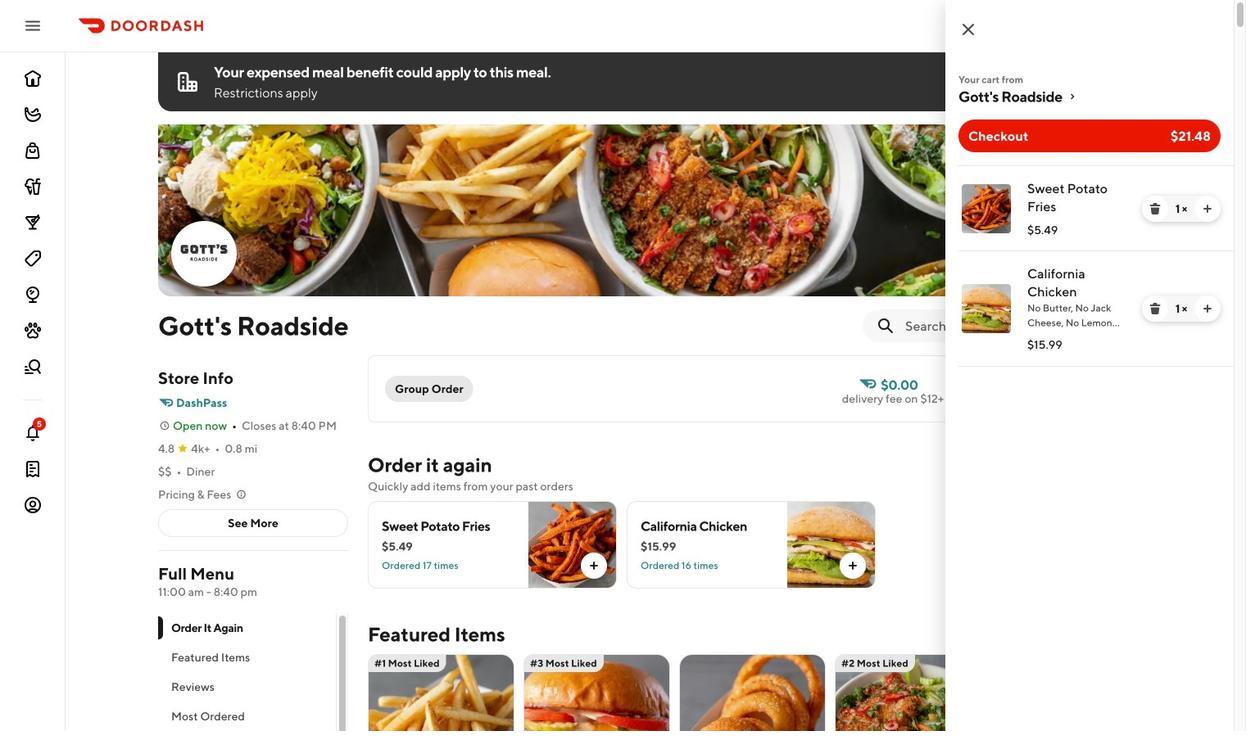 Task type: locate. For each thing, give the bounding box(es) containing it.
gott's roadside image
[[158, 125, 1142, 297], [173, 223, 235, 285]]

open menu image
[[23, 16, 43, 36]]

1 remove item from cart image from the top
[[1149, 202, 1162, 216]]

onion rings image
[[680, 655, 825, 732]]

0 vertical spatial heading
[[368, 452, 492, 479]]

vietnamese chicken salad image
[[836, 655, 981, 732]]

remove item from cart image
[[1149, 202, 1162, 216], [1149, 302, 1162, 316]]

add one to cart image
[[1201, 302, 1215, 316]]

1 horizontal spatial add item to cart image
[[847, 560, 860, 573]]

2 remove item from cart image from the top
[[1149, 302, 1162, 316]]

remove item from cart image for add one to cart icon
[[1149, 202, 1162, 216]]

1 vertical spatial remove item from cart image
[[1149, 302, 1162, 316]]

california chicken image
[[962, 284, 1011, 334]]

remove item from cart image left add one to cart image
[[1149, 302, 1162, 316]]

1 vertical spatial heading
[[368, 622, 505, 648]]

remove item from cart image left add one to cart icon
[[1149, 202, 1162, 216]]

list
[[946, 166, 1234, 367]]

0 horizontal spatial add item to cart image
[[588, 560, 601, 573]]

2 heading from the top
[[368, 622, 505, 648]]

add one to cart image
[[1201, 202, 1215, 216]]

add item to cart image
[[588, 560, 601, 573], [847, 560, 860, 573]]

heading
[[368, 452, 492, 479], [368, 622, 505, 648]]

sweet potato fries image
[[962, 184, 1011, 234]]

0 vertical spatial remove item from cart image
[[1149, 202, 1162, 216]]



Task type: vqa. For each thing, say whether or not it's contained in the screenshot.
FRIES image
yes



Task type: describe. For each thing, give the bounding box(es) containing it.
2 add item to cart image from the left
[[847, 560, 860, 573]]

Item Search search field
[[906, 317, 1129, 335]]

1 heading from the top
[[368, 452, 492, 479]]

fries image
[[369, 655, 514, 732]]

remove item from cart image for add one to cart image
[[1149, 302, 1162, 316]]

close image
[[959, 20, 979, 39]]

cheeseburger image
[[525, 655, 670, 732]]

1 add item to cart image from the left
[[588, 560, 601, 573]]



